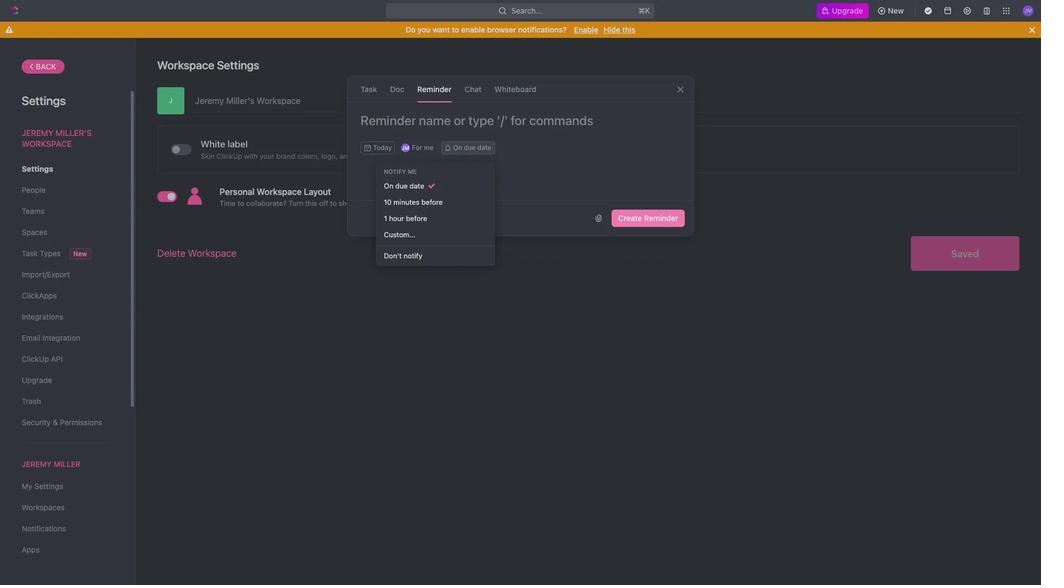 Task type: describe. For each thing, give the bounding box(es) containing it.
apps
[[22, 546, 40, 555]]

on inside dropdown button
[[453, 144, 462, 152]]

apps link
[[22, 541, 108, 560]]

1 horizontal spatial to
[[330, 199, 337, 208]]

notifications link
[[22, 520, 108, 539]]

my
[[22, 482, 32, 492]]

trash link
[[22, 393, 108, 411]]

reminder inside create reminder button
[[644, 214, 679, 223]]

new button
[[873, 2, 911, 20]]

clickup inside settings element
[[22, 355, 49, 364]]

this inside personal workspace layout time to collaborate? turn this off to show all features designed for team productivity.
[[305, 199, 317, 208]]

1 horizontal spatial upgrade
[[832, 6, 863, 15]]

jeremy miller's workspace
[[22, 128, 92, 148]]

security & permissions
[[22, 418, 102, 427]]

create reminder button
[[612, 210, 685, 227]]

my settings link
[[22, 478, 108, 496]]

don't
[[384, 252, 402, 260]]

custom...
[[384, 230, 416, 239]]

all
[[358, 199, 365, 208]]

workspace inside button
[[188, 248, 237, 259]]

white label skin clickup with your brand colors, logo, and a custom url.
[[201, 139, 402, 160]]

task for task
[[361, 84, 377, 94]]

email
[[22, 334, 40, 343]]

0 vertical spatial reminder
[[417, 84, 452, 94]]

create
[[618, 214, 642, 223]]

teams
[[22, 207, 44, 216]]

skin
[[201, 152, 215, 160]]

team
[[439, 199, 456, 208]]

for
[[428, 199, 437, 208]]

reminder button
[[417, 76, 452, 102]]

security
[[22, 418, 51, 427]]

with
[[244, 152, 258, 160]]

hour
[[389, 214, 404, 223]]

delete workspace
[[157, 248, 237, 259]]

colors,
[[297, 152, 320, 160]]

1 vertical spatial on due date
[[384, 181, 424, 190]]

create reminder
[[618, 214, 679, 223]]

workspaces link
[[22, 499, 108, 518]]

search...
[[512, 6, 543, 15]]

integrations
[[22, 312, 63, 322]]

integration
[[42, 334, 80, 343]]

people link
[[22, 181, 108, 200]]

me
[[408, 168, 417, 175]]

notify me
[[384, 168, 417, 175]]

on due date button
[[441, 142, 495, 155]]

people
[[22, 186, 46, 195]]

dialog containing task
[[347, 76, 694, 237]]

you
[[418, 25, 431, 34]]

miller's
[[56, 128, 92, 138]]

settings element
[[0, 38, 136, 586]]

turn
[[289, 199, 303, 208]]

1 vertical spatial due
[[395, 181, 408, 190]]

api
[[51, 355, 63, 364]]

miller
[[54, 460, 80, 469]]

chat
[[465, 84, 482, 94]]

0 horizontal spatial upgrade link
[[22, 372, 108, 390]]

clickup api
[[22, 355, 63, 364]]

back
[[36, 62, 56, 71]]

personal
[[220, 187, 255, 197]]

1 vertical spatial on
[[384, 181, 394, 190]]

10
[[384, 198, 392, 206]]

label
[[228, 139, 248, 149]]

new inside settings element
[[73, 250, 87, 258]]

delete workspace button
[[157, 242, 237, 266]]

white
[[201, 139, 225, 149]]

1 horizontal spatial this
[[623, 25, 636, 34]]

workspace inside personal workspace layout time to collaborate? turn this off to show all features designed for team productivity.
[[257, 187, 302, 197]]

security & permissions link
[[22, 414, 108, 432]]

enable
[[574, 25, 598, 34]]

task for task types
[[22, 249, 38, 258]]

your
[[260, 152, 274, 160]]

clickapps
[[22, 291, 57, 301]]

url.
[[386, 152, 402, 160]]

doc button
[[390, 76, 404, 102]]

⌘k
[[639, 6, 651, 15]]

jeremy for jeremy miller's workspace
[[22, 128, 53, 138]]

spaces
[[22, 228, 47, 237]]

0 horizontal spatial to
[[238, 199, 244, 208]]

teams link
[[22, 202, 108, 221]]

whiteboard button
[[495, 76, 537, 102]]



Task type: vqa. For each thing, say whether or not it's contained in the screenshot.
My Settings on the bottom of page
yes



Task type: locate. For each thing, give the bounding box(es) containing it.
due
[[464, 144, 476, 152], [395, 181, 408, 190]]

workspace settings
[[157, 59, 259, 72]]

0 vertical spatial new
[[888, 6, 904, 15]]

before for 1 hour before
[[406, 214, 427, 223]]

clickup down the label
[[217, 152, 242, 160]]

to right want
[[452, 25, 459, 34]]

this
[[623, 25, 636, 34], [305, 199, 317, 208]]

1 vertical spatial before
[[406, 214, 427, 223]]

delete
[[157, 248, 186, 259]]

this left off
[[305, 199, 317, 208]]

task
[[361, 84, 377, 94], [22, 249, 38, 258]]

don't notify
[[384, 252, 423, 260]]

notify
[[384, 168, 406, 175]]

my settings
[[22, 482, 63, 492]]

0 horizontal spatial date
[[410, 181, 424, 190]]

productivity.
[[458, 199, 499, 208]]

0 horizontal spatial clickup
[[22, 355, 49, 364]]

personal workspace layout time to collaborate? turn this off to show all features designed for team productivity.
[[220, 187, 499, 208]]

workspace inside jeremy miller's workspace
[[22, 139, 72, 148]]

on due date down 'notify me'
[[384, 181, 424, 190]]

1 vertical spatial clickup
[[22, 355, 49, 364]]

1 horizontal spatial due
[[464, 144, 476, 152]]

upgrade link left 'new' button on the top of page
[[817, 3, 869, 18]]

1 vertical spatial this
[[305, 199, 317, 208]]

1 horizontal spatial upgrade link
[[817, 3, 869, 18]]

date down reminder na﻿me or type '/' for commands text box
[[478, 144, 492, 152]]

clickup
[[217, 152, 242, 160], [22, 355, 49, 364]]

10 minutes before
[[384, 198, 443, 206]]

notify
[[404, 252, 423, 260]]

jeremy miller
[[22, 460, 80, 469]]

saved
[[952, 248, 980, 260]]

1 horizontal spatial task
[[361, 84, 377, 94]]

1 horizontal spatial reminder
[[644, 214, 679, 223]]

0 horizontal spatial due
[[395, 181, 408, 190]]

1 horizontal spatial clickup
[[217, 152, 242, 160]]

jeremy up my settings
[[22, 460, 52, 469]]

doc
[[390, 84, 404, 94]]

jeremy left miller's at the left of page
[[22, 128, 53, 138]]

0 vertical spatial on due date
[[453, 144, 492, 152]]

upgrade left 'new' button on the top of page
[[832, 6, 863, 15]]

new
[[888, 6, 904, 15], [73, 250, 87, 258]]

do you want to enable browser notifications? enable hide this
[[406, 25, 636, 34]]

upgrade
[[832, 6, 863, 15], [22, 376, 52, 385]]

collaborate?
[[246, 199, 287, 208]]

task inside settings element
[[22, 249, 38, 258]]

1
[[384, 214, 387, 223]]

0 horizontal spatial upgrade
[[22, 376, 52, 385]]

clickup api link
[[22, 350, 108, 369]]

1 horizontal spatial on due date
[[453, 144, 492, 152]]

email integration link
[[22, 329, 108, 348]]

1 vertical spatial task
[[22, 249, 38, 258]]

1 horizontal spatial new
[[888, 6, 904, 15]]

0 vertical spatial date
[[478, 144, 492, 152]]

settings
[[217, 59, 259, 72], [22, 94, 66, 108], [22, 164, 53, 174], [34, 482, 63, 492]]

brand
[[276, 152, 295, 160]]

import/export
[[22, 270, 70, 279]]

upgrade link down clickup api link
[[22, 372, 108, 390]]

1 vertical spatial new
[[73, 250, 87, 258]]

and
[[340, 152, 352, 160]]

a
[[354, 152, 358, 160]]

to
[[452, 25, 459, 34], [238, 199, 244, 208], [330, 199, 337, 208]]

task types
[[22, 249, 61, 258]]

0 horizontal spatial new
[[73, 250, 87, 258]]

0 vertical spatial clickup
[[217, 152, 242, 160]]

spaces link
[[22, 223, 108, 242]]

browser
[[487, 25, 516, 34]]

workspace down miller's at the left of page
[[22, 139, 72, 148]]

email integration
[[22, 334, 80, 343]]

notifications
[[22, 525, 66, 534]]

layout
[[304, 187, 331, 197]]

0 vertical spatial task
[[361, 84, 377, 94]]

before down designed
[[406, 214, 427, 223]]

upgrade link
[[817, 3, 869, 18], [22, 372, 108, 390]]

1 horizontal spatial on
[[453, 144, 462, 152]]

2 jeremy from the top
[[22, 460, 52, 469]]

task button
[[361, 76, 377, 102]]

1 vertical spatial date
[[410, 181, 424, 190]]

on
[[453, 144, 462, 152], [384, 181, 394, 190]]

workspace up j
[[157, 59, 214, 72]]

date inside dropdown button
[[478, 144, 492, 152]]

workspace right delete on the left top
[[188, 248, 237, 259]]

hide
[[604, 25, 621, 34]]

on due date down reminder na﻿me or type '/' for commands text box
[[453, 144, 492, 152]]

saved button
[[911, 237, 1020, 271]]

dialog
[[347, 76, 694, 237]]

clickup inside white label skin clickup with your brand colors, logo, and a custom url.
[[217, 152, 242, 160]]

want
[[433, 25, 450, 34]]

0 horizontal spatial on due date
[[384, 181, 424, 190]]

j
[[169, 97, 173, 105]]

jeremy inside jeremy miller's workspace
[[22, 128, 53, 138]]

off
[[319, 199, 328, 208]]

1 horizontal spatial date
[[478, 144, 492, 152]]

1 hour before
[[384, 214, 427, 223]]

to right off
[[330, 199, 337, 208]]

this right hide
[[623, 25, 636, 34]]

0 vertical spatial upgrade
[[832, 6, 863, 15]]

task left the doc
[[361, 84, 377, 94]]

import/export link
[[22, 266, 108, 284]]

show
[[339, 199, 356, 208]]

0 horizontal spatial this
[[305, 199, 317, 208]]

reminder right create
[[644, 214, 679, 223]]

0 horizontal spatial on
[[384, 181, 394, 190]]

jeremy
[[22, 128, 53, 138], [22, 460, 52, 469]]

enable
[[461, 25, 485, 34]]

workspace up collaborate?
[[257, 187, 302, 197]]

upgrade down clickup api
[[22, 376, 52, 385]]

1 vertical spatial reminder
[[644, 214, 679, 223]]

before
[[422, 198, 443, 206], [406, 214, 427, 223]]

0 vertical spatial this
[[623, 25, 636, 34]]

whiteboard
[[495, 84, 537, 94]]

custom
[[360, 152, 384, 160]]

task left types
[[22, 249, 38, 258]]

before right minutes
[[422, 198, 443, 206]]

trash
[[22, 397, 41, 406]]

notifications?
[[518, 25, 567, 34]]

0 vertical spatial upgrade link
[[817, 3, 869, 18]]

clickup left api
[[22, 355, 49, 364]]

&
[[53, 418, 58, 427]]

date
[[478, 144, 492, 152], [410, 181, 424, 190]]

to down personal
[[238, 199, 244, 208]]

before for 10 minutes before
[[422, 198, 443, 206]]

1 jeremy from the top
[[22, 128, 53, 138]]

settings link
[[22, 160, 108, 178]]

0 vertical spatial before
[[422, 198, 443, 206]]

Reminder na﻿me or type '/' for commands text field
[[348, 116, 694, 142]]

upgrade inside settings element
[[22, 376, 52, 385]]

jeremy for jeremy miller
[[22, 460, 52, 469]]

1 vertical spatial jeremy
[[22, 460, 52, 469]]

integrations link
[[22, 308, 108, 327]]

0 horizontal spatial task
[[22, 249, 38, 258]]

workspace
[[157, 59, 214, 72], [22, 139, 72, 148], [257, 187, 302, 197], [188, 248, 237, 259]]

0 vertical spatial due
[[464, 144, 476, 152]]

1 vertical spatial upgrade link
[[22, 372, 108, 390]]

logo,
[[322, 152, 338, 160]]

features
[[367, 199, 394, 208]]

clickapps link
[[22, 287, 108, 305]]

on due date
[[453, 144, 492, 152], [384, 181, 424, 190]]

minutes
[[394, 198, 420, 206]]

0 vertical spatial jeremy
[[22, 128, 53, 138]]

0 vertical spatial on
[[453, 144, 462, 152]]

0 horizontal spatial reminder
[[417, 84, 452, 94]]

on due date inside on due date dropdown button
[[453, 144, 492, 152]]

2 horizontal spatial to
[[452, 25, 459, 34]]

1 vertical spatial upgrade
[[22, 376, 52, 385]]

reminder right the doc
[[417, 84, 452, 94]]

Team Na﻿me text field
[[195, 87, 1020, 112]]

chat button
[[465, 76, 482, 102]]

reminder
[[417, 84, 452, 94], [644, 214, 679, 223]]

workspaces
[[22, 504, 65, 513]]

due inside dropdown button
[[464, 144, 476, 152]]

time
[[220, 199, 236, 208]]

permissions
[[60, 418, 102, 427]]

new inside button
[[888, 6, 904, 15]]

date down "me"
[[410, 181, 424, 190]]



